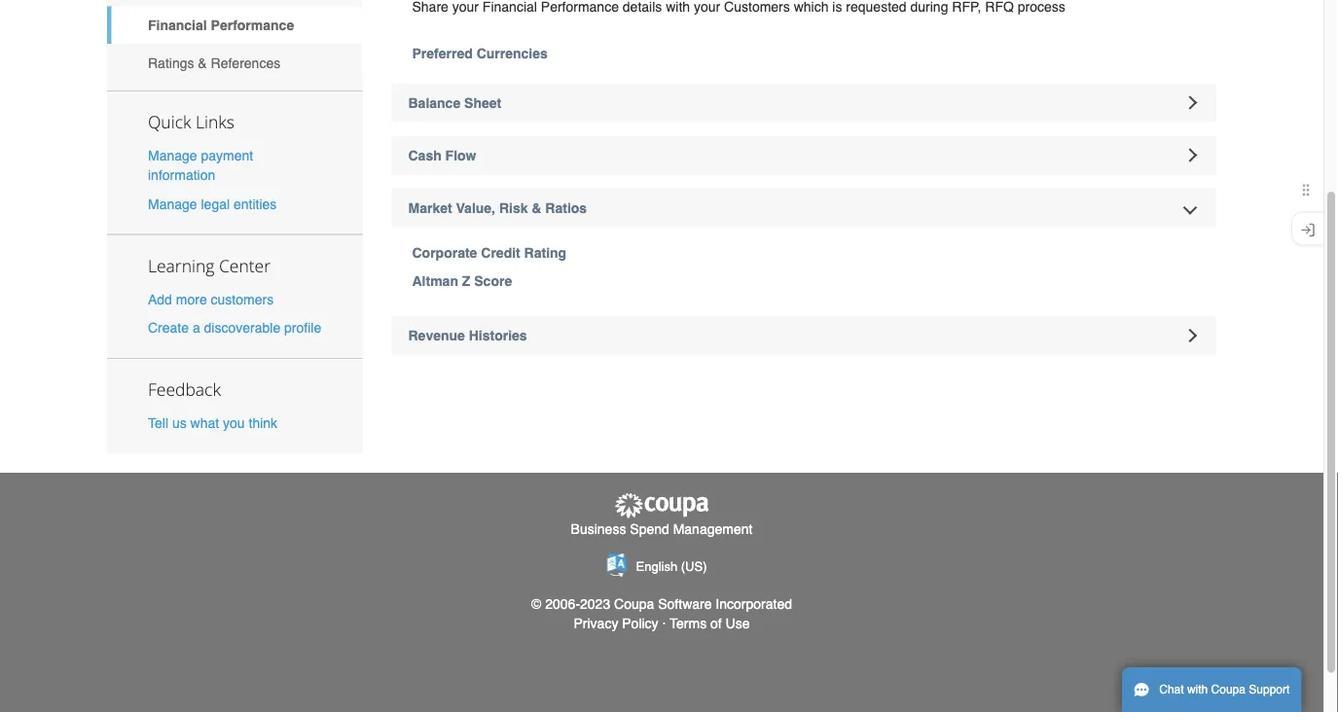 Task type: describe. For each thing, give the bounding box(es) containing it.
manage legal entities
[[148, 197, 277, 212]]

© 2006-2023 coupa software incorporated
[[532, 597, 792, 613]]

privacy policy
[[574, 616, 659, 632]]

what
[[190, 416, 219, 432]]

payment
[[201, 149, 253, 164]]

information
[[148, 168, 215, 184]]

sheet
[[464, 95, 502, 111]]

links
[[196, 111, 234, 134]]

0 horizontal spatial coupa
[[614, 597, 655, 613]]

altman
[[412, 274, 458, 289]]

preferred
[[412, 46, 473, 61]]

quick
[[148, 111, 191, 134]]

value,
[[456, 201, 496, 216]]

manage for manage legal entities
[[148, 197, 197, 212]]

2023
[[580, 597, 611, 613]]

terms of use
[[670, 616, 750, 632]]

©
[[532, 597, 542, 613]]

ratings & references link
[[107, 44, 363, 82]]

manage for manage payment information
[[148, 149, 197, 164]]

privacy policy link
[[574, 616, 659, 632]]

spend
[[630, 522, 670, 538]]

z
[[462, 274, 471, 289]]

coupa supplier portal image
[[613, 493, 711, 520]]

support
[[1249, 683, 1290, 697]]

entities
[[234, 197, 277, 212]]

histories
[[469, 329, 527, 344]]

balance sheet button
[[392, 84, 1217, 123]]

rating
[[524, 245, 567, 261]]

create
[[148, 321, 189, 336]]

altman z score
[[412, 274, 512, 289]]

policy
[[622, 616, 659, 632]]

you
[[223, 416, 245, 432]]

risk
[[499, 201, 528, 216]]

cash flow heading
[[392, 136, 1217, 175]]

add more customers link
[[148, 292, 274, 308]]

add
[[148, 292, 172, 308]]

english (us)
[[636, 560, 707, 574]]

market value, risk & ratios heading
[[392, 189, 1217, 228]]

profile
[[284, 321, 321, 336]]

cash flow button
[[392, 136, 1217, 175]]

learning center
[[148, 255, 271, 277]]

chat with coupa support button
[[1122, 668, 1302, 713]]

market value, risk & ratios
[[408, 201, 587, 216]]

balance sheet heading
[[392, 84, 1217, 123]]

learning
[[148, 255, 215, 277]]

market value, risk & ratios button
[[392, 189, 1217, 228]]

center
[[219, 255, 271, 277]]

coupa inside button
[[1212, 683, 1246, 697]]

create a discoverable profile link
[[148, 321, 321, 336]]

manage payment information link
[[148, 149, 253, 184]]

cash flow
[[408, 148, 477, 164]]

privacy
[[574, 616, 619, 632]]

& inside dropdown button
[[532, 201, 542, 216]]

ratings & references
[[148, 55, 281, 71]]

balance
[[408, 95, 461, 111]]



Task type: vqa. For each thing, say whether or not it's contained in the screenshot.
Spend
yes



Task type: locate. For each thing, give the bounding box(es) containing it.
manage inside manage payment information
[[148, 149, 197, 164]]

manage
[[148, 149, 197, 164], [148, 197, 197, 212]]

&
[[198, 55, 207, 71], [532, 201, 542, 216]]

& right risk
[[532, 201, 542, 216]]

manage legal entities link
[[148, 197, 277, 212]]

financial performance link
[[107, 7, 363, 44]]

2 manage from the top
[[148, 197, 197, 212]]

1 horizontal spatial coupa
[[1212, 683, 1246, 697]]

english
[[636, 560, 678, 574]]

revenue histories heading
[[392, 317, 1217, 356]]

revenue histories
[[408, 329, 527, 344]]

tell
[[148, 416, 168, 432]]

1 vertical spatial &
[[532, 201, 542, 216]]

manage down information
[[148, 197, 197, 212]]

manage up information
[[148, 149, 197, 164]]

0 horizontal spatial &
[[198, 55, 207, 71]]

0 vertical spatial &
[[198, 55, 207, 71]]

ratings
[[148, 55, 194, 71]]

currencies
[[477, 46, 548, 61]]

of
[[711, 616, 722, 632]]

flow
[[445, 148, 477, 164]]

coupa up policy
[[614, 597, 655, 613]]

manage payment information
[[148, 149, 253, 184]]

revenue
[[408, 329, 465, 344]]

tell us what you think button
[[148, 414, 278, 433]]

2006-
[[545, 597, 580, 613]]

create a discoverable profile
[[148, 321, 321, 336]]

incorporated
[[716, 597, 792, 613]]

references
[[211, 55, 281, 71]]

business spend management
[[571, 522, 753, 538]]

1 manage from the top
[[148, 149, 197, 164]]

a
[[193, 321, 200, 336]]

chat with coupa support
[[1160, 683, 1290, 697]]

think
[[249, 416, 278, 432]]

us
[[172, 416, 187, 432]]

0 vertical spatial manage
[[148, 149, 197, 164]]

balance sheet
[[408, 95, 502, 111]]

more
[[176, 292, 207, 308]]

1 horizontal spatial &
[[532, 201, 542, 216]]

tell us what you think
[[148, 416, 278, 432]]

1 vertical spatial coupa
[[1212, 683, 1246, 697]]

discoverable
[[204, 321, 281, 336]]

financial
[[148, 18, 207, 33]]

revenue histories button
[[392, 317, 1217, 356]]

cash
[[408, 148, 442, 164]]

with
[[1188, 683, 1208, 697]]

coupa right "with"
[[1212, 683, 1246, 697]]

software
[[658, 597, 712, 613]]

& right ratings at the top
[[198, 55, 207, 71]]

legal
[[201, 197, 230, 212]]

terms of use link
[[670, 616, 750, 632]]

credit
[[481, 245, 521, 261]]

corporate credit rating
[[412, 245, 567, 261]]

ratios
[[546, 201, 587, 216]]

corporate
[[412, 245, 477, 261]]

performance
[[211, 18, 294, 33]]

add more customers
[[148, 292, 274, 308]]

chat
[[1160, 683, 1184, 697]]

(us)
[[681, 560, 707, 574]]

financial performance
[[148, 18, 294, 33]]

customers
[[211, 292, 274, 308]]

preferred currencies
[[412, 46, 548, 61]]

use
[[726, 616, 750, 632]]

management
[[673, 522, 753, 538]]

1 vertical spatial manage
[[148, 197, 197, 212]]

business
[[571, 522, 626, 538]]

terms
[[670, 616, 707, 632]]

coupa
[[614, 597, 655, 613], [1212, 683, 1246, 697]]

0 vertical spatial coupa
[[614, 597, 655, 613]]

score
[[474, 274, 512, 289]]

quick links
[[148, 111, 234, 134]]

market
[[408, 201, 452, 216]]

feedback
[[148, 378, 221, 401]]



